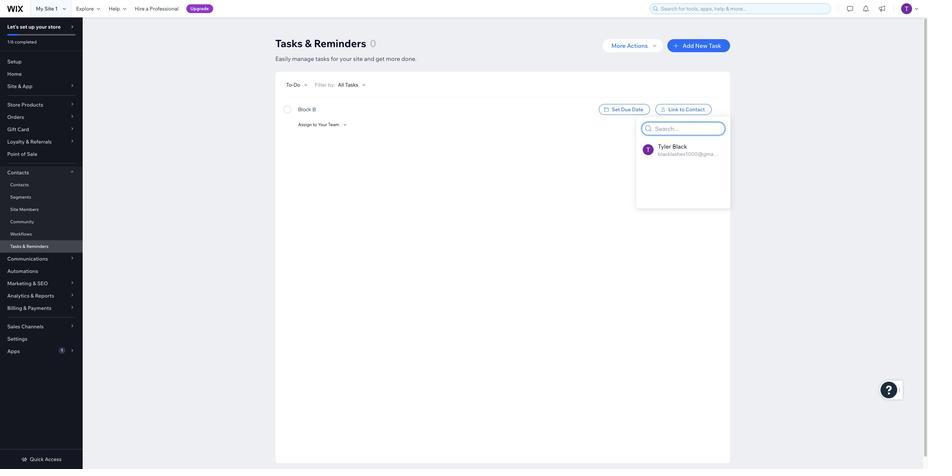 Task type: vqa. For each thing, say whether or not it's contained in the screenshot.
To-Do 'button'
yes



Task type: describe. For each thing, give the bounding box(es) containing it.
home link
[[0, 68, 83, 80]]

& for loyalty & referrals
[[26, 139, 29, 145]]

more actions button
[[603, 39, 663, 52]]

card
[[18, 126, 29, 133]]

communications
[[7, 256, 48, 262]]

your inside sidebar element
[[36, 24, 47, 30]]

reports
[[35, 293, 54, 299]]

analytics
[[7, 293, 29, 299]]

point
[[7, 151, 20, 157]]

site members
[[10, 207, 39, 212]]

get
[[376, 55, 385, 62]]

Search... field
[[653, 123, 722, 135]]

to-do button
[[286, 82, 309, 88]]

tasks & reminders 0
[[275, 37, 376, 50]]

1 inside sidebar element
[[61, 348, 63, 353]]

sales channels button
[[0, 321, 83, 333]]

filter
[[315, 82, 327, 88]]

quick
[[30, 456, 44, 463]]

marketing & seo
[[7, 280, 48, 287]]

& for site & app
[[18, 83, 21, 90]]

date
[[632, 106, 644, 113]]

contacts for the contacts link
[[10, 182, 29, 187]]

done.
[[401, 55, 417, 62]]

your
[[318, 122, 327, 127]]

point of sale link
[[0, 148, 83, 160]]

link
[[669, 106, 679, 113]]

assign
[[298, 122, 312, 127]]

settings
[[7, 336, 27, 342]]

orders
[[7, 114, 24, 120]]

segments
[[10, 194, 31, 200]]

0 horizontal spatial 1
[[55, 5, 58, 12]]

apps
[[7, 348, 20, 355]]

professional
[[150, 5, 179, 12]]

new
[[695, 42, 708, 49]]

billing
[[7, 305, 22, 311]]

my site 1
[[36, 5, 58, 12]]

black
[[672, 143, 687, 150]]

let's
[[7, 24, 19, 30]]

setup
[[7, 58, 22, 65]]

sales
[[7, 323, 20, 330]]

explore
[[76, 5, 94, 12]]

1 horizontal spatial your
[[340, 55, 352, 62]]

0 vertical spatial site
[[44, 5, 54, 12]]

segments link
[[0, 191, 83, 203]]

1/6 completed
[[7, 39, 37, 45]]

team
[[328, 122, 339, 127]]

due
[[621, 106, 631, 113]]

manage
[[292, 55, 314, 62]]

store products button
[[0, 99, 83, 111]]

add task button
[[686, 124, 707, 130]]

automations link
[[0, 265, 83, 277]]

task inside button
[[709, 42, 721, 49]]

contact
[[686, 106, 705, 113]]

my
[[36, 5, 43, 12]]

products
[[21, 102, 43, 108]]

2 horizontal spatial tasks
[[345, 82, 358, 88]]

site & app
[[7, 83, 32, 90]]

all tasks button
[[338, 82, 367, 88]]

do
[[294, 82, 300, 88]]

help
[[109, 5, 120, 12]]

upgrade
[[191, 6, 209, 11]]

actions
[[627, 42, 648, 49]]

workflows link
[[0, 228, 83, 240]]

tasks for tasks & reminders
[[10, 244, 22, 249]]

upgrade button
[[186, 4, 213, 13]]

Search for tools, apps, help & more... field
[[659, 4, 829, 14]]

orders button
[[0, 111, 83, 123]]

help button
[[104, 0, 130, 17]]

loyalty & referrals button
[[0, 136, 83, 148]]

analytics & reports button
[[0, 290, 83, 302]]

up
[[28, 24, 35, 30]]

contacts button
[[0, 166, 83, 179]]

a
[[146, 5, 149, 12]]

seo
[[37, 280, 48, 287]]

Write your task here and press enter to add. text field
[[298, 104, 593, 123]]

reminders for tasks & reminders
[[26, 244, 48, 249]]

automations
[[7, 268, 38, 274]]

more actions
[[611, 42, 648, 49]]

more
[[386, 55, 400, 62]]

to-do
[[286, 82, 300, 88]]

0
[[370, 37, 376, 50]]

1/6
[[7, 39, 14, 45]]

quick access button
[[21, 456, 62, 463]]



Task type: locate. For each thing, give the bounding box(es) containing it.
1 vertical spatial to
[[313, 122, 317, 127]]

1 horizontal spatial task
[[709, 42, 721, 49]]

referrals
[[30, 139, 52, 145]]

site inside popup button
[[7, 83, 17, 90]]

access
[[45, 456, 62, 463]]

easily
[[275, 55, 291, 62]]

easily manage tasks for your site and get more done.
[[275, 55, 417, 62]]

add inside button
[[683, 42, 694, 49]]

setup link
[[0, 55, 83, 68]]

to inside button
[[313, 122, 317, 127]]

site down home
[[7, 83, 17, 90]]

2 vertical spatial site
[[10, 207, 18, 212]]

site & app button
[[0, 80, 83, 92]]

tyler black blacklashes1000@gmail.com
[[658, 143, 727, 157]]

add down link to contact
[[686, 124, 695, 130]]

contacts for contacts dropdown button
[[7, 169, 29, 176]]

1 vertical spatial 1
[[61, 348, 63, 353]]

& left app
[[18, 83, 21, 90]]

reminders inside sidebar element
[[26, 244, 48, 249]]

add
[[683, 42, 694, 49], [686, 124, 695, 130]]

1 horizontal spatial 1
[[61, 348, 63, 353]]

1 horizontal spatial tasks
[[275, 37, 303, 50]]

reminders down the workflows link
[[26, 244, 48, 249]]

0 horizontal spatial tasks
[[10, 244, 22, 249]]

1 right my
[[55, 5, 58, 12]]

to left the your
[[313, 122, 317, 127]]

tyler
[[658, 143, 671, 150]]

your right for on the left top of the page
[[340, 55, 352, 62]]

1 vertical spatial task
[[697, 124, 707, 130]]

and
[[364, 55, 374, 62]]

contacts link
[[0, 179, 83, 191]]

1 vertical spatial contacts
[[10, 182, 29, 187]]

1 vertical spatial tasks
[[345, 82, 358, 88]]

site
[[44, 5, 54, 12], [7, 83, 17, 90], [10, 207, 18, 212]]

0 horizontal spatial reminders
[[26, 244, 48, 249]]

&
[[305, 37, 312, 50], [18, 83, 21, 90], [26, 139, 29, 145], [23, 244, 25, 249], [33, 280, 36, 287], [31, 293, 34, 299], [23, 305, 27, 311]]

& for marketing & seo
[[33, 280, 36, 287]]

0 vertical spatial contacts
[[7, 169, 29, 176]]

workflows
[[10, 231, 32, 237]]

sale
[[27, 151, 37, 157]]

settings link
[[0, 333, 83, 345]]

site members link
[[0, 203, 83, 216]]

0 vertical spatial your
[[36, 24, 47, 30]]

billing & payments button
[[0, 302, 83, 314]]

community link
[[0, 216, 83, 228]]

link to contact button
[[655, 104, 712, 115]]

tasks
[[275, 37, 303, 50], [345, 82, 358, 88], [10, 244, 22, 249]]

2 vertical spatial tasks
[[10, 244, 22, 249]]

contacts up segments
[[10, 182, 29, 187]]

site
[[353, 55, 363, 62]]

link to contact
[[669, 106, 705, 113]]

& up manage on the left top of page
[[305, 37, 312, 50]]

task right new
[[709, 42, 721, 49]]

your right up
[[36, 24, 47, 30]]

1 vertical spatial add
[[686, 124, 695, 130]]

community
[[10, 219, 34, 224]]

set
[[612, 106, 620, 113]]

set due date button
[[599, 104, 650, 115]]

1 horizontal spatial to
[[680, 106, 685, 113]]

hire
[[135, 5, 145, 12]]

tasks inside sidebar element
[[10, 244, 22, 249]]

add new task
[[683, 42, 721, 49]]

to for assign
[[313, 122, 317, 127]]

sidebar element
[[0, 17, 83, 469]]

& for analytics & reports
[[31, 293, 34, 299]]

& for tasks & reminders 0
[[305, 37, 312, 50]]

0 vertical spatial reminders
[[314, 37, 366, 50]]

contacts
[[7, 169, 29, 176], [10, 182, 29, 187]]

for
[[331, 55, 338, 62]]

site down segments
[[10, 207, 18, 212]]

of
[[21, 151, 26, 157]]

task down the 'contact'
[[697, 124, 707, 130]]

tasks up the easily
[[275, 37, 303, 50]]

store products
[[7, 102, 43, 108]]

1 down settings link
[[61, 348, 63, 353]]

0 vertical spatial add
[[683, 42, 694, 49]]

more
[[611, 42, 626, 49]]

tasks & reminders link
[[0, 240, 83, 253]]

home
[[7, 71, 22, 77]]

add task
[[686, 124, 707, 130]]

add left new
[[683, 42, 694, 49]]

& left the seo
[[33, 280, 36, 287]]

& for billing & payments
[[23, 305, 27, 311]]

to
[[680, 106, 685, 113], [313, 122, 317, 127]]

to right link on the top right of the page
[[680, 106, 685, 113]]

site for site members
[[10, 207, 18, 212]]

0 vertical spatial 1
[[55, 5, 58, 12]]

contacts down the point of sale on the left top of page
[[7, 169, 29, 176]]

& left reports
[[31, 293, 34, 299]]

all
[[338, 82, 344, 88]]

contacts inside dropdown button
[[7, 169, 29, 176]]

point of sale
[[7, 151, 37, 157]]

& right "billing"
[[23, 305, 27, 311]]

tasks right all
[[345, 82, 358, 88]]

gift card button
[[0, 123, 83, 136]]

site for site & app
[[7, 83, 17, 90]]

gift card
[[7, 126, 29, 133]]

your
[[36, 24, 47, 30], [340, 55, 352, 62]]

filter by:
[[315, 82, 335, 88]]

reminders for tasks & reminders 0
[[314, 37, 366, 50]]

add for add task
[[686, 124, 695, 130]]

1 horizontal spatial reminders
[[314, 37, 366, 50]]

1 vertical spatial site
[[7, 83, 17, 90]]

add new task button
[[667, 39, 730, 52]]

1 vertical spatial your
[[340, 55, 352, 62]]

reminders up for on the left top of the page
[[314, 37, 366, 50]]

to inside button
[[680, 106, 685, 113]]

0 vertical spatial tasks
[[275, 37, 303, 50]]

0 vertical spatial task
[[709, 42, 721, 49]]

marketing & seo button
[[0, 277, 83, 290]]

assign to your team button
[[298, 121, 348, 128]]

all tasks
[[338, 82, 358, 88]]

members
[[19, 207, 39, 212]]

0 horizontal spatial task
[[697, 124, 707, 130]]

hire a professional
[[135, 5, 179, 12]]

& inside popup button
[[18, 83, 21, 90]]

0 vertical spatial to
[[680, 106, 685, 113]]

to for link
[[680, 106, 685, 113]]

to-
[[286, 82, 294, 88]]

store
[[7, 102, 20, 108]]

completed
[[15, 39, 37, 45]]

1
[[55, 5, 58, 12], [61, 348, 63, 353]]

0 horizontal spatial to
[[313, 122, 317, 127]]

blacklashes1000@gmail.com
[[658, 151, 727, 157]]

tasks & reminders
[[10, 244, 48, 249]]

site right my
[[44, 5, 54, 12]]

assign to your team
[[298, 122, 339, 127]]

tasks down workflows
[[10, 244, 22, 249]]

1 vertical spatial reminders
[[26, 244, 48, 249]]

hire a professional link
[[130, 0, 183, 17]]

add for add new task
[[683, 42, 694, 49]]

& right loyalty on the left top of the page
[[26, 139, 29, 145]]

tasks
[[315, 55, 330, 62]]

loyalty
[[7, 139, 25, 145]]

set
[[20, 24, 27, 30]]

& for tasks & reminders
[[23, 244, 25, 249]]

0 horizontal spatial your
[[36, 24, 47, 30]]

& down workflows
[[23, 244, 25, 249]]

tyler black image
[[643, 144, 654, 155]]

let's set up your store
[[7, 24, 61, 30]]

communications button
[[0, 253, 83, 265]]

store
[[48, 24, 61, 30]]

tasks for tasks & reminders 0
[[275, 37, 303, 50]]

billing & payments
[[7, 305, 51, 311]]



